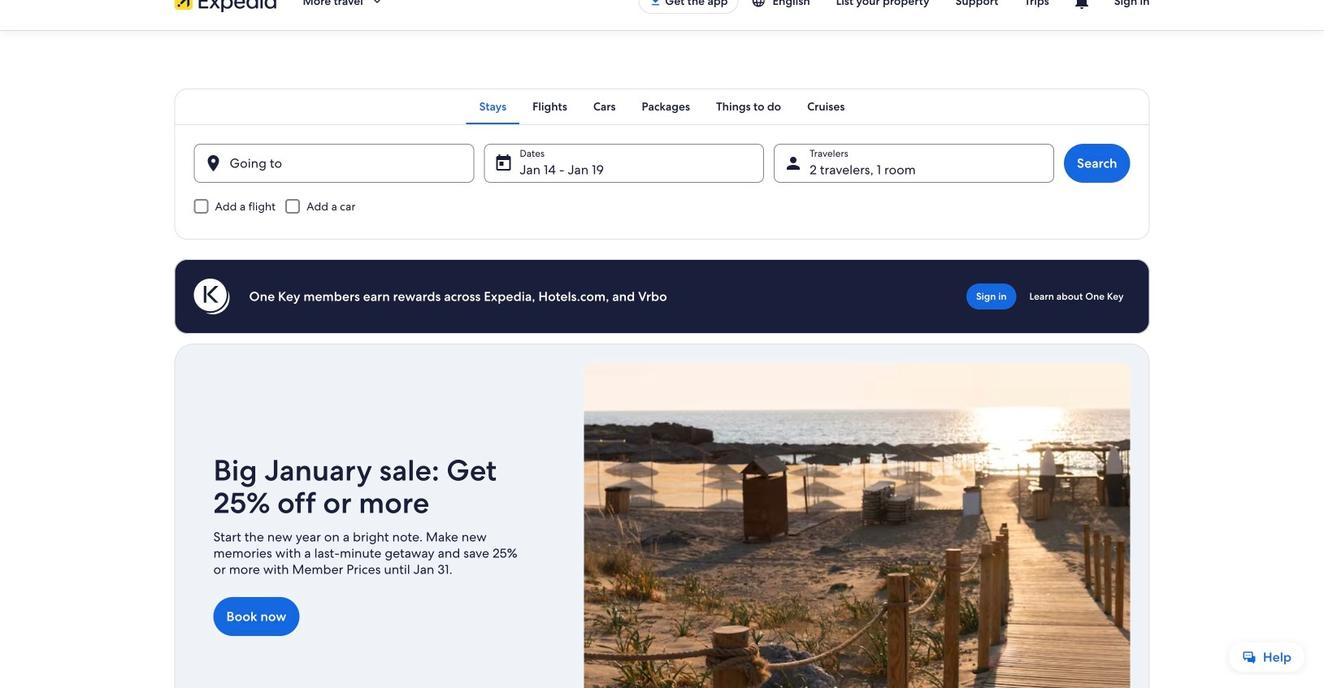 Task type: locate. For each thing, give the bounding box(es) containing it.
small image
[[752, 0, 773, 8]]

tab list
[[174, 89, 1150, 124]]

more travel image
[[370, 0, 384, 8]]

download the app button image
[[649, 0, 662, 7]]

main content
[[0, 30, 1324, 689]]



Task type: vqa. For each thing, say whether or not it's contained in the screenshot.
SHOW NEXT IMAGE FOR HYATT HOUSE VIRGINIA BEACH / OCEANFRONT
no



Task type: describe. For each thing, give the bounding box(es) containing it.
communication center icon image
[[1072, 0, 1092, 11]]

expedia logo image
[[174, 0, 277, 12]]



